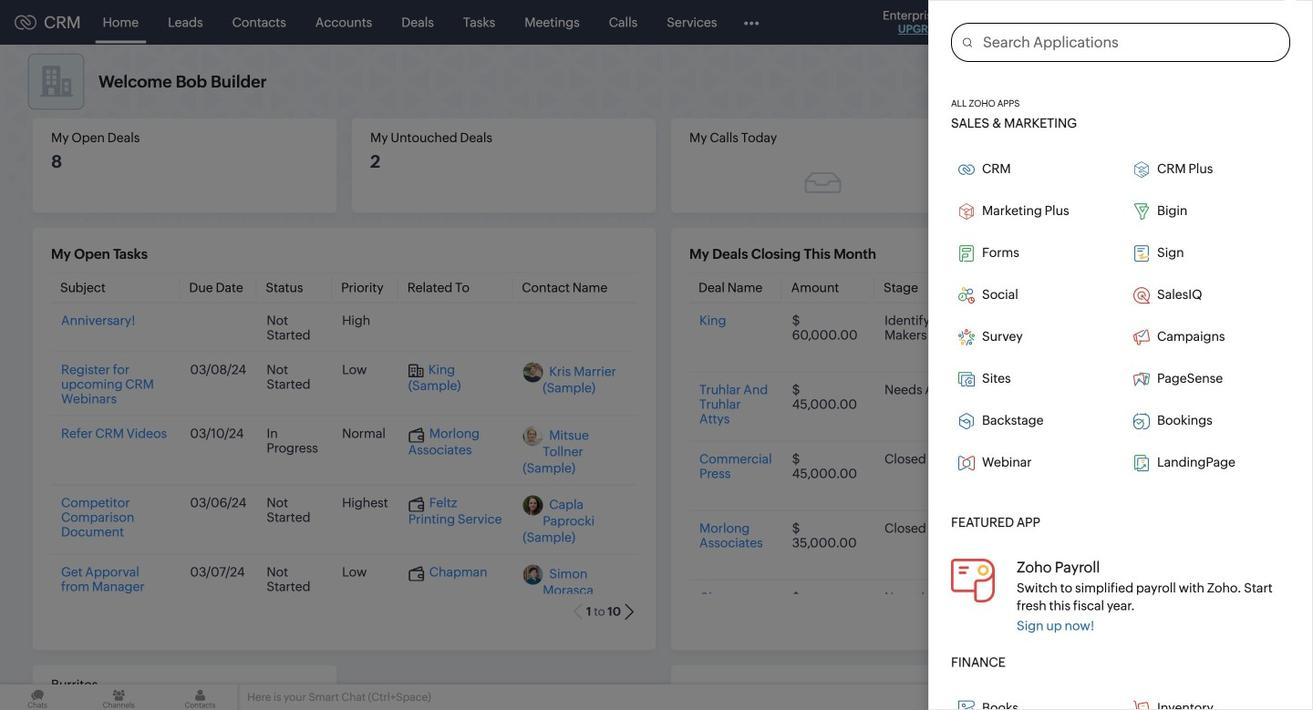 Task type: vqa. For each thing, say whether or not it's contained in the screenshot.
Process Management dropdown button
no



Task type: locate. For each thing, give the bounding box(es) containing it.
calendar image
[[1120, 15, 1135, 30]]

signals image
[[1085, 15, 1098, 30]]

chats image
[[0, 685, 75, 710]]

logo image
[[15, 15, 36, 30]]

signals element
[[1074, 0, 1109, 45]]

create menu image
[[1003, 11, 1026, 33]]



Task type: describe. For each thing, give the bounding box(es) containing it.
profile element
[[1220, 0, 1271, 44]]

profile image
[[1231, 8, 1260, 37]]

search element
[[1037, 0, 1074, 45]]

zoho payroll image
[[951, 559, 995, 603]]

search image
[[1048, 15, 1063, 30]]

channels image
[[81, 685, 156, 710]]

Search Applications text field
[[972, 24, 1290, 61]]

contacts image
[[163, 685, 238, 710]]

create menu element
[[992, 0, 1037, 44]]



